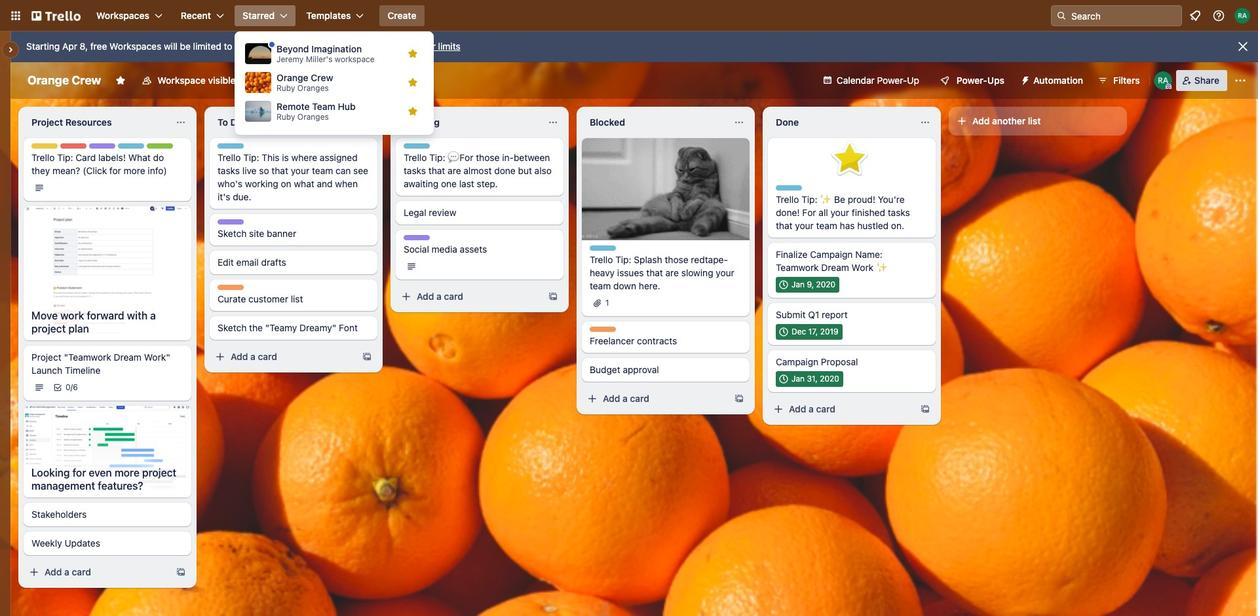 Task type: locate. For each thing, give the bounding box(es) containing it.
campaign inside finalize campaign name: teamwork dream work ✨
[[811, 249, 853, 260]]

0 vertical spatial color: purple, title: "design team" element
[[89, 144, 138, 153]]

collaborator
[[385, 41, 436, 52]]

add down social
[[417, 291, 434, 302]]

beyond imagination jeremy miller's workspace
[[277, 43, 375, 64]]

are inside 'trello tip trello tip: 💬for those in-between tasks that are almost done but also awaiting one last step.'
[[448, 165, 461, 176]]

0 vertical spatial oranges
[[298, 83, 329, 93]]

freelancer contracts link
[[590, 335, 742, 348]]

but
[[518, 165, 532, 176]]

0 vertical spatial jan
[[792, 280, 805, 290]]

timeline
[[65, 365, 101, 376]]

automation button
[[1016, 70, 1092, 91]]

add a card button down budget approval link
[[582, 389, 726, 410]]

0 horizontal spatial power-
[[878, 75, 908, 86]]

campaign proposal link
[[776, 356, 928, 369]]

tasks for that
[[404, 165, 426, 176]]

tasks
[[218, 165, 240, 176], [404, 165, 426, 176], [888, 207, 911, 218]]

team for hub
[[312, 101, 336, 112]]

hustled
[[858, 220, 889, 231]]

1 horizontal spatial orange
[[277, 72, 309, 83]]

create from template… image for legal review
[[548, 292, 559, 302]]

1 vertical spatial sketch
[[218, 323, 247, 334]]

those up almost
[[476, 152, 500, 163]]

a down budget approval
[[623, 393, 628, 405]]

team right social
[[432, 235, 453, 245]]

0 horizontal spatial project
[[31, 323, 66, 335]]

workspaces button
[[89, 5, 170, 26]]

done
[[495, 165, 516, 176]]

team inside trello tip trello tip: splash those redtape- heavy issues that are slowing your team down here.
[[590, 281, 611, 292]]

2020 inside checkbox
[[820, 374, 840, 384]]

about
[[358, 41, 383, 52]]

0 vertical spatial those
[[476, 152, 500, 163]]

is
[[282, 152, 289, 163]]

crew inside board name "text box"
[[72, 73, 101, 87]]

project "teamwork dream work" launch timeline
[[31, 352, 170, 376]]

edit email drafts
[[218, 257, 286, 268]]

a down the media
[[437, 291, 442, 302]]

orange down jeremy at the top left of the page
[[277, 72, 309, 83]]

for inside the trello tip: card labels! what do they mean? (click for more info)
[[109, 165, 121, 176]]

board
[[269, 75, 294, 86]]

templates button
[[299, 5, 372, 26]]

tip: for trello tip: 💬for those in-between tasks that are almost done but also awaiting one last step.
[[430, 152, 446, 163]]

2 vertical spatial color: purple, title: "design team" element
[[404, 235, 453, 245]]

team up the and at the top
[[312, 165, 333, 176]]

0 vertical spatial color: orange, title: "one more step" element
[[218, 285, 244, 290]]

add inside "button"
[[973, 115, 990, 127]]

design for sketch
[[218, 220, 244, 229]]

are for slowing
[[666, 267, 679, 279]]

tip: up for
[[802, 194, 818, 205]]

that down "is" at the top of the page
[[272, 165, 288, 176]]

show menu image
[[1235, 74, 1248, 87]]

blocked
[[590, 117, 626, 128]]

add down weekly
[[45, 567, 62, 578]]

To Do text field
[[210, 112, 357, 133]]

your down redtape-
[[716, 267, 735, 279]]

media
[[432, 244, 458, 255]]

crew down miller's on the top
[[311, 72, 333, 83]]

share
[[1195, 75, 1220, 86]]

1 horizontal spatial create from template… image
[[921, 405, 931, 415]]

assigned
[[320, 152, 358, 163]]

primary element
[[0, 0, 1259, 31]]

oranges left "hub"
[[298, 112, 329, 122]]

1 project from the top
[[31, 117, 63, 128]]

add
[[973, 115, 990, 127], [417, 291, 434, 302], [231, 351, 248, 363], [603, 393, 621, 405], [789, 404, 807, 415], [45, 567, 62, 578]]

0 vertical spatial workspaces
[[96, 10, 149, 21]]

mean?
[[52, 165, 80, 176]]

are up one
[[448, 165, 461, 176]]

0 horizontal spatial create from template… image
[[176, 568, 186, 578]]

2 vertical spatial more
[[115, 467, 140, 479]]

tip inside 'trello tip trello tip: 💬for those in-between tasks that are almost done but also awaiting one last step.'
[[427, 144, 439, 153]]

edit
[[218, 257, 234, 268]]

0 horizontal spatial color: purple, title: "design team" element
[[89, 144, 138, 153]]

1 horizontal spatial project
[[142, 467, 177, 479]]

orange inside orange crew ruby oranges
[[277, 72, 309, 83]]

starred icon image
[[408, 49, 418, 59], [408, 77, 418, 88], [408, 106, 418, 117]]

to do
[[218, 117, 243, 128]]

campaign down has at top right
[[811, 249, 853, 260]]

1 vertical spatial those
[[665, 254, 689, 266]]

list
[[1029, 115, 1041, 127], [291, 294, 303, 305]]

color: sky, title: "trello tip" element for trello tip: this is where assigned tasks live so that your team can see who's working on what and when it's due.
[[218, 144, 253, 153]]

ruby up remote
[[277, 83, 295, 93]]

1 horizontal spatial team
[[590, 281, 611, 292]]

list for curate customer list
[[291, 294, 303, 305]]

add for blocked
[[603, 393, 621, 405]]

0 horizontal spatial crew
[[72, 73, 101, 87]]

2 horizontal spatial team
[[817, 220, 838, 231]]

are for almost
[[448, 165, 461, 176]]

more up features? at the left of the page
[[115, 467, 140, 479]]

ruby down board
[[277, 112, 295, 122]]

0 vertical spatial ✨
[[820, 194, 832, 205]]

workspaces up free
[[96, 10, 149, 21]]

dream left work
[[822, 262, 850, 273]]

orange down starting
[[28, 73, 69, 87]]

1 vertical spatial color: purple, title: "design team" element
[[218, 220, 266, 229]]

a down the
[[251, 351, 256, 363]]

are left slowing
[[666, 267, 679, 279]]

campaign up the jan 31, 2020 checkbox
[[776, 357, 819, 368]]

2 vertical spatial starred icon image
[[408, 106, 418, 117]]

2020 for proposal
[[820, 374, 840, 384]]

trello tip: card labels! what do they mean? (click for more info)
[[31, 152, 167, 176]]

add down budget
[[603, 393, 621, 405]]

sketch left site
[[218, 228, 247, 239]]

0 vertical spatial team
[[312, 165, 333, 176]]

tasks up on.
[[888, 207, 911, 218]]

more
[[334, 41, 356, 52], [124, 165, 145, 176], [115, 467, 140, 479]]

campaign
[[811, 249, 853, 260], [776, 357, 819, 368]]

that inside 'trello tip trello tip: 💬for those in-between tasks that are almost done but also awaiting one last step.'
[[429, 165, 445, 176]]

team for redtape-
[[590, 281, 611, 292]]

a right with
[[150, 310, 156, 322]]

1 vertical spatial team
[[817, 220, 838, 231]]

weekly updates
[[31, 538, 100, 549]]

0 vertical spatial sketch
[[218, 228, 247, 239]]

2020 inside option
[[817, 280, 836, 290]]

1 vertical spatial project
[[31, 352, 61, 363]]

1 horizontal spatial color: orange, title: "one more step" element
[[590, 327, 616, 332]]

add a card down the
[[231, 351, 277, 363]]

0 vertical spatial create from template… image
[[548, 292, 559, 302]]

tip: up issues
[[616, 254, 632, 266]]

weekly updates link
[[31, 537, 184, 551]]

2 vertical spatial create from template… image
[[176, 568, 186, 578]]

✨ inside finalize campaign name: teamwork dream work ✨
[[877, 262, 888, 273]]

1 horizontal spatial tasks
[[404, 165, 426, 176]]

templates
[[306, 10, 351, 21]]

0 horizontal spatial create from template… image
[[734, 394, 745, 405]]

jan inside checkbox
[[792, 374, 805, 384]]

add down the jan 31, 2020 checkbox
[[789, 404, 807, 415]]

list inside curate customer list link
[[291, 294, 303, 305]]

color: sky, title: "trello tip" element for trello tip: ✨ be proud! you're done! for all your finished tasks that your team has hustled on.
[[776, 186, 811, 195]]

team down all
[[817, 220, 838, 231]]

oranges
[[298, 83, 329, 93], [298, 112, 329, 122]]

tip: inside trello tip trello tip: this is where assigned tasks live so that your team can see who's working on what and when it's due.
[[243, 152, 259, 163]]

add a card down the media
[[417, 291, 464, 302]]

add a card button down weekly updates link
[[24, 562, 168, 583]]

0 vertical spatial create from template… image
[[734, 394, 745, 405]]

1 vertical spatial more
[[124, 165, 145, 176]]

looking for even more project management features? link
[[24, 461, 191, 498]]

more up workspace
[[334, 41, 356, 52]]

that inside trello tip trello tip: splash those redtape- heavy issues that are slowing your team down here.
[[647, 267, 663, 279]]

for
[[109, 165, 121, 176], [73, 467, 86, 479]]

0 horizontal spatial color: orange, title: "one more step" element
[[218, 285, 244, 290]]

a down weekly updates
[[64, 567, 69, 578]]

0 vertical spatial ruby anderson (rubyanderson7) image
[[1235, 8, 1251, 24]]

Jan 31, 2020 checkbox
[[776, 372, 844, 388]]

for down labels! at the left top
[[109, 165, 121, 176]]

ruby anderson (rubyanderson7) image right 'filters'
[[1154, 71, 1173, 90]]

team left banner
[[246, 220, 266, 229]]

list inside "add another list" "button"
[[1029, 115, 1041, 127]]

2 horizontal spatial create from template… image
[[548, 292, 559, 302]]

tip inside trello tip trello tip: this is where assigned tasks live so that your team can see who's working on what and when it's due.
[[241, 144, 253, 153]]

create from template… image for blocked
[[734, 394, 745, 405]]

tasks inside 'trello tip trello tip: 💬for those in-between tasks that are almost done but also awaiting one last step.'
[[404, 165, 426, 176]]

ruby inside remote team hub ruby oranges
[[277, 112, 295, 122]]

design inside design team sketch site banner
[[218, 220, 244, 229]]

1 horizontal spatial crew
[[311, 72, 333, 83]]

0 horizontal spatial dream
[[114, 352, 142, 363]]

✨ down "name:" at the top of page
[[877, 262, 888, 273]]

card down the media
[[444, 291, 464, 302]]

team inside trello tip trello tip: ✨ be proud! you're done! for all your finished tasks that your team has hustled on.
[[817, 220, 838, 231]]

1 vertical spatial create from template… image
[[362, 352, 372, 363]]

team inside the design team social media assets
[[432, 235, 453, 245]]

0 vertical spatial project
[[31, 117, 63, 128]]

create from template… image
[[548, 292, 559, 302], [362, 352, 372, 363], [176, 568, 186, 578]]

0 horizontal spatial design
[[89, 144, 115, 153]]

Search field
[[1067, 6, 1182, 26]]

(click
[[83, 165, 107, 176]]

add a card
[[417, 291, 464, 302], [231, 351, 277, 363], [603, 393, 650, 405], [789, 404, 836, 415], [45, 567, 91, 578]]

2020 right 9,
[[817, 280, 836, 290]]

0 horizontal spatial ✨
[[820, 194, 832, 205]]

1 vertical spatial color: orange, title: "one more step" element
[[590, 327, 616, 332]]

are inside trello tip trello tip: splash those redtape- heavy issues that are slowing your team down here.
[[666, 267, 679, 279]]

0 horizontal spatial for
[[73, 467, 86, 479]]

0 horizontal spatial are
[[448, 165, 461, 176]]

team left "hub"
[[312, 101, 336, 112]]

2 starred icon image from the top
[[408, 77, 418, 88]]

jan inside option
[[792, 280, 805, 290]]

team inside design team sketch site banner
[[246, 220, 266, 229]]

list right the "customer"
[[291, 294, 303, 305]]

that up here.
[[647, 267, 663, 279]]

ruby inside orange crew ruby oranges
[[277, 83, 295, 93]]

when
[[335, 178, 358, 189]]

tip: up mean? in the top of the page
[[57, 152, 73, 163]]

2020 right 31,
[[820, 374, 840, 384]]

launch
[[31, 365, 62, 376]]

a
[[437, 291, 442, 302], [150, 310, 156, 322], [251, 351, 256, 363], [623, 393, 628, 405], [809, 404, 814, 415], [64, 567, 69, 578]]

trello tip trello tip: splash those redtape- heavy issues that are slowing your team down here.
[[590, 246, 735, 292]]

1 vertical spatial 2020
[[820, 374, 840, 384]]

31,
[[807, 374, 818, 384]]

✨ up all
[[820, 194, 832, 205]]

2 vertical spatial design
[[404, 235, 430, 245]]

add a card for trello tip: this is where assigned tasks live so that your team can see who's working on what and when it's due.
[[231, 351, 277, 363]]

tip
[[141, 144, 153, 153], [241, 144, 253, 153], [427, 144, 439, 153], [800, 186, 811, 195], [613, 246, 625, 256]]

2 ruby from the top
[[277, 112, 295, 122]]

jan left 9,
[[792, 280, 805, 290]]

✨
[[820, 194, 832, 205], [877, 262, 888, 273]]

orange for orange crew ruby oranges
[[277, 72, 309, 83]]

1 starred icon image from the top
[[408, 49, 418, 59]]

project inside the move work forward with a project plan
[[31, 323, 66, 335]]

1 vertical spatial jan
[[792, 374, 805, 384]]

1 horizontal spatial ruby anderson (rubyanderson7) image
[[1235, 8, 1251, 24]]

0 vertical spatial project
[[31, 323, 66, 335]]

1 horizontal spatial those
[[665, 254, 689, 266]]

dream inside finalize campaign name: teamwork dream work ✨
[[822, 262, 850, 273]]

color: orange, title: "one more step" element for curate
[[218, 285, 244, 290]]

color: purple, title: "design team" element
[[89, 144, 138, 153], [218, 220, 266, 229], [404, 235, 453, 245]]

"teamwork
[[64, 352, 111, 363]]

tasks up "who's"
[[218, 165, 240, 176]]

ruby anderson (rubyanderson7) image
[[1235, 8, 1251, 24], [1154, 71, 1173, 90]]

add a card button down 'jan 31, 2020'
[[768, 399, 913, 420]]

what
[[294, 178, 315, 189]]

✨ inside trello tip trello tip: ✨ be proud! you're done! for all your finished tasks that your team has hustled on.
[[820, 194, 832, 205]]

jeremy
[[277, 54, 304, 64]]

a down the jan 31, 2020 checkbox
[[809, 404, 814, 415]]

1 horizontal spatial are
[[666, 267, 679, 279]]

color: lime, title: "halp" element
[[147, 144, 173, 153]]

1 vertical spatial ruby
[[277, 112, 295, 122]]

list right another
[[1029, 115, 1041, 127]]

1 horizontal spatial list
[[1029, 115, 1041, 127]]

2 jan from the top
[[792, 374, 805, 384]]

add a card down weekly updates
[[45, 567, 91, 578]]

Done text field
[[768, 112, 915, 133]]

1 vertical spatial for
[[73, 467, 86, 479]]

tip: inside 'trello tip trello tip: 💬for those in-between tasks that are almost done but also awaiting one last step.'
[[430, 152, 446, 163]]

color: purple, title: "design team" element for social media assets
[[404, 235, 453, 245]]

2 project from the top
[[31, 352, 61, 363]]

design inside the design team social media assets
[[404, 235, 430, 245]]

for up management on the bottom left of page
[[73, 467, 86, 479]]

a for done
[[809, 404, 814, 415]]

sketch the "teamy dreamy" font
[[218, 323, 358, 334]]

finalize campaign name: teamwork dream work ✨ link
[[776, 248, 928, 275]]

color: sky, title: "trello tip" element
[[118, 144, 153, 153], [218, 144, 253, 153], [404, 144, 439, 153], [776, 186, 811, 195], [590, 246, 625, 256]]

team down heavy
[[590, 281, 611, 292]]

imagination
[[312, 43, 362, 54]]

looking for even more project management features?
[[31, 467, 177, 492]]

visible
[[208, 75, 236, 86]]

3 starred icon image from the top
[[408, 106, 418, 117]]

q1
[[809, 309, 820, 321]]

add left another
[[973, 115, 990, 127]]

jan left 31,
[[792, 374, 805, 384]]

color: orange, title: "one more step" element up freelancer
[[590, 327, 616, 332]]

tip inside trello tip trello tip: ✨ be proud! you're done! for all your finished tasks that your team has hustled on.
[[800, 186, 811, 195]]

info)
[[148, 165, 167, 176]]

starting apr 8, free workspaces will be limited to 10 collaborators. learn more about collaborator limits
[[26, 41, 461, 52]]

tasks inside trello tip trello tip: ✨ be proud! you're done! for all your finished tasks that your team has hustled on.
[[888, 207, 911, 218]]

0 vertical spatial for
[[109, 165, 121, 176]]

0 horizontal spatial ruby anderson (rubyanderson7) image
[[1154, 71, 1173, 90]]

color: purple, title: "design team" element for sketch site banner
[[218, 220, 266, 229]]

workspace visible
[[158, 75, 236, 86]]

tip: up live
[[243, 152, 259, 163]]

submit
[[776, 309, 806, 321]]

who's
[[218, 178, 243, 189]]

create from template… image
[[734, 394, 745, 405], [921, 405, 931, 415]]

0 vertical spatial dream
[[822, 262, 850, 273]]

1 ruby from the top
[[277, 83, 295, 93]]

1 horizontal spatial power-
[[957, 75, 988, 86]]

1 horizontal spatial create from template… image
[[362, 352, 372, 363]]

1 horizontal spatial ✨
[[877, 262, 888, 273]]

will
[[164, 41, 178, 52]]

this
[[262, 152, 280, 163]]

project up features? at the left of the page
[[142, 467, 177, 479]]

those inside trello tip trello tip: splash those redtape- heavy issues that are slowing your team down here.
[[665, 254, 689, 266]]

project up color: yellow, title: "copy request" element
[[31, 117, 63, 128]]

that down done!
[[776, 220, 793, 231]]

your down be
[[831, 207, 850, 218]]

1 vertical spatial ✨
[[877, 262, 888, 273]]

0 horizontal spatial tasks
[[218, 165, 240, 176]]

tip: inside trello tip trello tip: ✨ be proud! you're done! for all your finished tasks that your team has hustled on.
[[802, 194, 818, 205]]

color: yellow, title: "copy request" element
[[31, 144, 58, 149]]

2 power- from the left
[[957, 75, 988, 86]]

card down approval
[[630, 393, 650, 405]]

1 vertical spatial create from template… image
[[921, 405, 931, 415]]

add a card button down the "teamy
[[210, 347, 354, 368]]

0 vertical spatial ruby
[[277, 83, 295, 93]]

add a card button down assets
[[396, 287, 540, 308]]

crew for orange crew
[[72, 73, 101, 87]]

project down move
[[31, 323, 66, 335]]

0 horizontal spatial list
[[291, 294, 303, 305]]

proposal
[[822, 357, 859, 368]]

dream
[[822, 262, 850, 273], [114, 352, 142, 363]]

orange crew
[[28, 73, 101, 87]]

1 horizontal spatial dream
[[822, 262, 850, 273]]

card down the
[[258, 351, 277, 363]]

0 vertical spatial campaign
[[811, 249, 853, 260]]

oranges up remote team hub ruby oranges
[[298, 83, 329, 93]]

trello tip: ✨ be proud! you're done! for all your finished tasks that your team has hustled on. link
[[776, 193, 928, 233]]

1 horizontal spatial color: purple, title: "design team" element
[[218, 220, 266, 229]]

power- right calendar
[[878, 75, 908, 86]]

those up slowing
[[665, 254, 689, 266]]

more down what at top
[[124, 165, 145, 176]]

orange inside board name "text box"
[[28, 73, 69, 87]]

1 horizontal spatial for
[[109, 165, 121, 176]]

1 sketch from the top
[[218, 228, 247, 239]]

0 horizontal spatial team
[[312, 165, 333, 176]]

beyond
[[277, 43, 309, 54]]

card down updates
[[72, 567, 91, 578]]

color: orange, title: "one more step" element up the "curate"
[[218, 285, 244, 290]]

on.
[[892, 220, 905, 231]]

splash
[[634, 254, 663, 266]]

1 vertical spatial starred icon image
[[408, 77, 418, 88]]

add down sketch the "teamy dreamy" font
[[231, 351, 248, 363]]

tip: inside the trello tip: card labels! what do they mean? (click for more info)
[[57, 152, 73, 163]]

create from template… image for done
[[921, 405, 931, 415]]

heavy
[[590, 267, 615, 279]]

team inside remote team hub ruby oranges
[[312, 101, 336, 112]]

1 vertical spatial dream
[[114, 352, 142, 363]]

work"
[[144, 352, 170, 363]]

trello tip: this is where assigned tasks live so that your team can see who's working on what and when it's due. link
[[218, 151, 370, 204]]

remote
[[277, 101, 310, 112]]

1 vertical spatial ruby anderson (rubyanderson7) image
[[1154, 71, 1173, 90]]

project up launch
[[31, 352, 61, 363]]

add for project resources
[[45, 567, 62, 578]]

project inside 'project "teamwork dream work" launch timeline'
[[31, 352, 61, 363]]

sketch left the
[[218, 323, 247, 334]]

0 vertical spatial are
[[448, 165, 461, 176]]

1 horizontal spatial design
[[218, 220, 244, 229]]

assets
[[460, 244, 487, 255]]

workspaces
[[96, 10, 149, 21], [110, 41, 161, 52]]

1 vertical spatial oranges
[[298, 112, 329, 122]]

1 vertical spatial project
[[142, 467, 177, 479]]

budget
[[590, 365, 621, 376]]

1 vertical spatial are
[[666, 267, 679, 279]]

2 horizontal spatial design
[[404, 235, 430, 245]]

those inside 'trello tip trello tip: 💬for those in-between tasks that are almost done but also awaiting one last step.'
[[476, 152, 500, 163]]

1 jan from the top
[[792, 280, 805, 290]]

tasks up awaiting
[[404, 165, 426, 176]]

that inside trello tip trello tip: ✨ be proud! you're done! for all your finished tasks that your team has hustled on.
[[776, 220, 793, 231]]

tip for trello tip: 💬for those in-between tasks that are almost done but also awaiting one last step.
[[427, 144, 439, 153]]

2 horizontal spatial color: purple, title: "design team" element
[[404, 235, 453, 245]]

card
[[76, 152, 96, 163]]

tip: left 💬for
[[430, 152, 446, 163]]

2 horizontal spatial tasks
[[888, 207, 911, 218]]

sm image
[[1016, 70, 1034, 89]]

1 vertical spatial list
[[291, 294, 303, 305]]

0 horizontal spatial those
[[476, 152, 500, 163]]

so
[[259, 165, 269, 176]]

add a card button for trello tip: 💬for those in-between tasks that are almost done but also awaiting one last step.
[[396, 287, 540, 308]]

trello tip halp
[[118, 144, 164, 153]]

ruby anderson (rubyanderson7) image right the open information menu image at the right top
[[1235, 8, 1251, 24]]

your up what
[[291, 165, 310, 176]]

0 vertical spatial list
[[1029, 115, 1041, 127]]

2 oranges from the top
[[298, 112, 329, 122]]

power- left sm image
[[957, 75, 988, 86]]

add a card down the jan 31, 2020 checkbox
[[789, 404, 836, 415]]

crew inside orange crew ruby oranges
[[311, 72, 333, 83]]

0 vertical spatial 2020
[[817, 280, 836, 290]]

1 vertical spatial workspaces
[[110, 41, 161, 52]]

workspaces down workspaces dropdown button
[[110, 41, 161, 52]]

team inside trello tip trello tip: this is where assigned tasks live so that your team can see who's working on what and when it's due.
[[312, 165, 333, 176]]

tasks inside trello tip trello tip: this is where assigned tasks live so that your team can see who's working on what and when it's due.
[[218, 165, 240, 176]]

2 vertical spatial team
[[590, 281, 611, 292]]

crew down 8,
[[72, 73, 101, 87]]

dream left work"
[[114, 352, 142, 363]]

that up one
[[429, 165, 445, 176]]

0 vertical spatial starred icon image
[[408, 49, 418, 59]]

0 horizontal spatial orange
[[28, 73, 69, 87]]

"teamy
[[265, 323, 297, 334]]

a for to do
[[251, 351, 256, 363]]

project inside text field
[[31, 117, 63, 128]]

they
[[31, 165, 50, 176]]

1 oranges from the top
[[298, 83, 329, 93]]

color: orange, title: "one more step" element
[[218, 285, 244, 290], [590, 327, 616, 332]]

1 vertical spatial design
[[218, 220, 244, 229]]

power-
[[878, 75, 908, 86], [957, 75, 988, 86]]



Task type: describe. For each thing, give the bounding box(es) containing it.
curate customer list
[[218, 294, 303, 305]]

9,
[[807, 280, 814, 290]]

list for add another list
[[1029, 115, 1041, 127]]

management
[[31, 480, 95, 492]]

what
[[128, 152, 151, 163]]

proud!
[[848, 194, 876, 205]]

features?
[[98, 480, 143, 492]]

oranges inside remote team hub ruby oranges
[[298, 112, 329, 122]]

legal
[[404, 207, 427, 218]]

a for project resources
[[64, 567, 69, 578]]

project "teamwork dream work" launch timeline link
[[31, 351, 184, 378]]

a for blocked
[[623, 393, 628, 405]]

recent
[[181, 10, 211, 21]]

font
[[339, 323, 358, 334]]

card for trello tip: card labels! what do they mean? (click for more info)
[[72, 567, 91, 578]]

with
[[127, 310, 148, 322]]

up
[[908, 75, 920, 86]]

tip for trello tip: ✨ be proud! you're done! for all your finished tasks that your team has hustled on.
[[800, 186, 811, 195]]

star image
[[830, 138, 872, 180]]

plan
[[68, 323, 89, 335]]

sketch site banner link
[[218, 228, 370, 241]]

finalize
[[776, 249, 808, 260]]

due.
[[233, 191, 251, 203]]

design team sketch site banner
[[218, 220, 296, 239]]

priority design team
[[60, 144, 138, 153]]

2020 for campaign
[[817, 280, 836, 290]]

project inside the looking for even more project management features?
[[142, 467, 177, 479]]

create
[[388, 10, 417, 21]]

between
[[514, 152, 550, 163]]

filters
[[1114, 75, 1141, 86]]

team for where
[[312, 165, 333, 176]]

a inside the move work forward with a project plan
[[150, 310, 156, 322]]

search image
[[1057, 10, 1067, 21]]

your inside trello tip trello tip: this is where assigned tasks live so that your team can see who's working on what and when it's due.
[[291, 165, 310, 176]]

add for to do
[[231, 351, 248, 363]]

trello tip trello tip: ✨ be proud! you're done! for all your finished tasks that your team has hustled on.
[[776, 186, 911, 231]]

do
[[153, 152, 164, 163]]

team left halp
[[118, 144, 138, 153]]

trello tip trello tip: 💬for those in-between tasks that are almost done but also awaiting one last step.
[[404, 144, 552, 189]]

campaign proposal
[[776, 357, 859, 368]]

tip: for trello tip: ✨ be proud! you're done! for all your finished tasks that your team has hustled on.
[[802, 194, 818, 205]]

starred icon image for beyond imagination
[[408, 49, 418, 59]]

jan for campaign
[[792, 374, 805, 384]]

add a card down budget approval
[[603, 393, 650, 405]]

customer
[[249, 294, 288, 305]]

work
[[60, 310, 84, 322]]

freelancer
[[590, 336, 635, 347]]

see
[[354, 165, 369, 176]]

oranges inside orange crew ruby oranges
[[298, 83, 329, 93]]

forward
[[87, 310, 124, 322]]

has
[[840, 220, 855, 231]]

card for trello tip: this is where assigned tasks live so that your team can see who's working on what and when it's due.
[[258, 351, 277, 363]]

jan for finalize
[[792, 280, 805, 290]]

color: sky, title: "trello tip" element for trello tip: splash those redtape- heavy issues that are slowing your team down here.
[[590, 246, 625, 256]]

starred icon image for orange crew
[[408, 77, 418, 88]]

those for almost
[[476, 152, 500, 163]]

it's
[[218, 191, 230, 203]]

0 vertical spatial more
[[334, 41, 356, 52]]

color: red, title: "priority" element
[[60, 144, 88, 153]]

back to home image
[[31, 5, 81, 26]]

freelancer contracts
[[590, 336, 678, 347]]

color: sky, title: "trello tip" element for trello tip: 💬for those in-between tasks that are almost done but also awaiting one last step.
[[404, 144, 439, 153]]

priority
[[60, 144, 88, 153]]

more inside the looking for even more project management features?
[[115, 467, 140, 479]]

learn
[[308, 41, 332, 52]]

limited
[[193, 41, 222, 52]]

share button
[[1177, 70, 1228, 91]]

trello inside the trello tip: card labels! what do they mean? (click for more info)
[[31, 152, 55, 163]]

project resources
[[31, 117, 112, 128]]

card for trello tip: 💬for those in-between tasks that are almost done but also awaiting one last step.
[[444, 291, 464, 302]]

can
[[336, 165, 351, 176]]

customize views image
[[309, 74, 322, 87]]

star or unstar board image
[[116, 75, 126, 86]]

workspaces inside dropdown button
[[96, 10, 149, 21]]

team for sketch
[[246, 220, 266, 229]]

power-ups
[[957, 75, 1005, 86]]

add for pending
[[417, 291, 434, 302]]

open information menu image
[[1213, 9, 1226, 22]]

add a card button for trello tip: card labels! what do they mean? (click for more info)
[[24, 562, 168, 583]]

orange for orange crew
[[28, 73, 69, 87]]

those for slowing
[[665, 254, 689, 266]]

and
[[317, 178, 333, 189]]

sketch inside design team sketch site banner
[[218, 228, 247, 239]]

more inside the trello tip: card labels! what do they mean? (click for more info)
[[124, 165, 145, 176]]

create from template… image for move work forward with a project plan
[[176, 568, 186, 578]]

2 sketch from the top
[[218, 323, 247, 334]]

add for done
[[789, 404, 807, 415]]

slowing
[[682, 267, 714, 279]]

dream inside 'project "teamwork dream work" launch timeline'
[[114, 352, 142, 363]]

Jan 9, 2020 checkbox
[[776, 277, 840, 293]]

2019
[[821, 327, 839, 337]]

tip inside trello tip trello tip: splash those redtape- heavy issues that are slowing your team down here.
[[613, 246, 625, 256]]

this member is an admin of this board. image
[[1166, 84, 1172, 90]]

email
[[236, 257, 259, 268]]

be
[[835, 194, 846, 205]]

Dec 17, 2019 checkbox
[[776, 325, 843, 340]]

sketch the "teamy dreamy" font link
[[218, 322, 370, 335]]

automation
[[1034, 75, 1084, 86]]

power- inside "button"
[[957, 75, 988, 86]]

your inside trello tip trello tip: splash those redtape- heavy issues that are slowing your team down here.
[[716, 267, 735, 279]]

ups
[[988, 75, 1005, 86]]

move work forward with a project plan link
[[24, 304, 191, 341]]

that inside trello tip trello tip: this is where assigned tasks live so that your team can see who's working on what and when it's due.
[[272, 165, 288, 176]]

1 power- from the left
[[878, 75, 908, 86]]

design for social
[[404, 235, 430, 245]]

labels!
[[98, 152, 126, 163]]

teamwork
[[776, 262, 819, 273]]

workspace
[[158, 75, 206, 86]]

crew for orange crew ruby oranges
[[311, 72, 333, 83]]

be
[[180, 41, 191, 52]]

contracts
[[637, 336, 678, 347]]

weekly
[[31, 538, 62, 549]]

add a card for trello tip: 💬for those in-between tasks that are almost done but also awaiting one last step.
[[417, 291, 464, 302]]

tip: for trello tip: this is where assigned tasks live so that your team can see who's working on what and when it's due.
[[243, 152, 259, 163]]

orange crew ruby oranges
[[277, 72, 333, 93]]

starred icon image for remote team hub
[[408, 106, 418, 117]]

card down 'jan 31, 2020'
[[817, 404, 836, 415]]

Project Resources text field
[[24, 112, 170, 133]]

finalize campaign name: teamwork dream work ✨
[[776, 249, 888, 273]]

starred
[[243, 10, 275, 21]]

finished
[[852, 207, 886, 218]]

jan 9, 2020
[[792, 280, 836, 290]]

learn more about collaborator limits link
[[308, 41, 461, 52]]

create button
[[380, 5, 425, 26]]

0 notifications image
[[1188, 8, 1204, 24]]

tip: inside trello tip trello tip: splash those redtape- heavy issues that are slowing your team down here.
[[616, 254, 632, 266]]

add a card for trello tip: card labels! what do they mean? (click for more info)
[[45, 567, 91, 578]]

banner
[[267, 228, 296, 239]]

here.
[[639, 281, 661, 292]]

apr
[[62, 41, 77, 52]]

working
[[245, 178, 278, 189]]

review
[[429, 207, 457, 218]]

0
[[66, 383, 71, 393]]

tasks for live
[[218, 165, 240, 176]]

workspace
[[335, 54, 375, 64]]

Pending text field
[[396, 112, 543, 133]]

team for social
[[432, 235, 453, 245]]

you're
[[878, 194, 905, 205]]

filters button
[[1094, 70, 1145, 91]]

project for project resources
[[31, 117, 63, 128]]

move work forward with a project plan
[[31, 310, 156, 335]]

a for pending
[[437, 291, 442, 302]]

all
[[819, 207, 829, 218]]

for
[[803, 207, 817, 218]]

project for project "teamwork dream work" launch timeline
[[31, 352, 61, 363]]

tip for trello tip: this is where assigned tasks live so that your team can see who's working on what and when it's due.
[[241, 144, 253, 153]]

Blocked text field
[[582, 112, 729, 133]]

social
[[404, 244, 429, 255]]

submit q1 report link
[[776, 309, 928, 322]]

ruby anderson (rubyanderson7) image inside primary "element"
[[1235, 8, 1251, 24]]

Board name text field
[[21, 70, 108, 91]]

awaiting
[[404, 178, 439, 189]]

budget approval
[[590, 365, 659, 376]]

0 vertical spatial design
[[89, 144, 115, 153]]

color: orange, title: "one more step" element for freelancer
[[590, 327, 616, 332]]

10
[[235, 41, 245, 52]]

for inside the looking for even more project management features?
[[73, 467, 86, 479]]

name:
[[856, 249, 883, 260]]

1 vertical spatial campaign
[[776, 357, 819, 368]]

17,
[[809, 327, 819, 337]]

starting
[[26, 41, 60, 52]]

0 / 6
[[66, 383, 78, 393]]

done
[[776, 117, 799, 128]]

submit q1 report
[[776, 309, 848, 321]]

looking
[[31, 467, 70, 479]]

work
[[852, 262, 874, 273]]

your down for
[[796, 220, 814, 231]]

6
[[73, 383, 78, 393]]

add a card button for trello tip: this is where assigned tasks live so that your team can see who's working on what and when it's due.
[[210, 347, 354, 368]]



Task type: vqa. For each thing, say whether or not it's contained in the screenshot.
the at to the bottom
no



